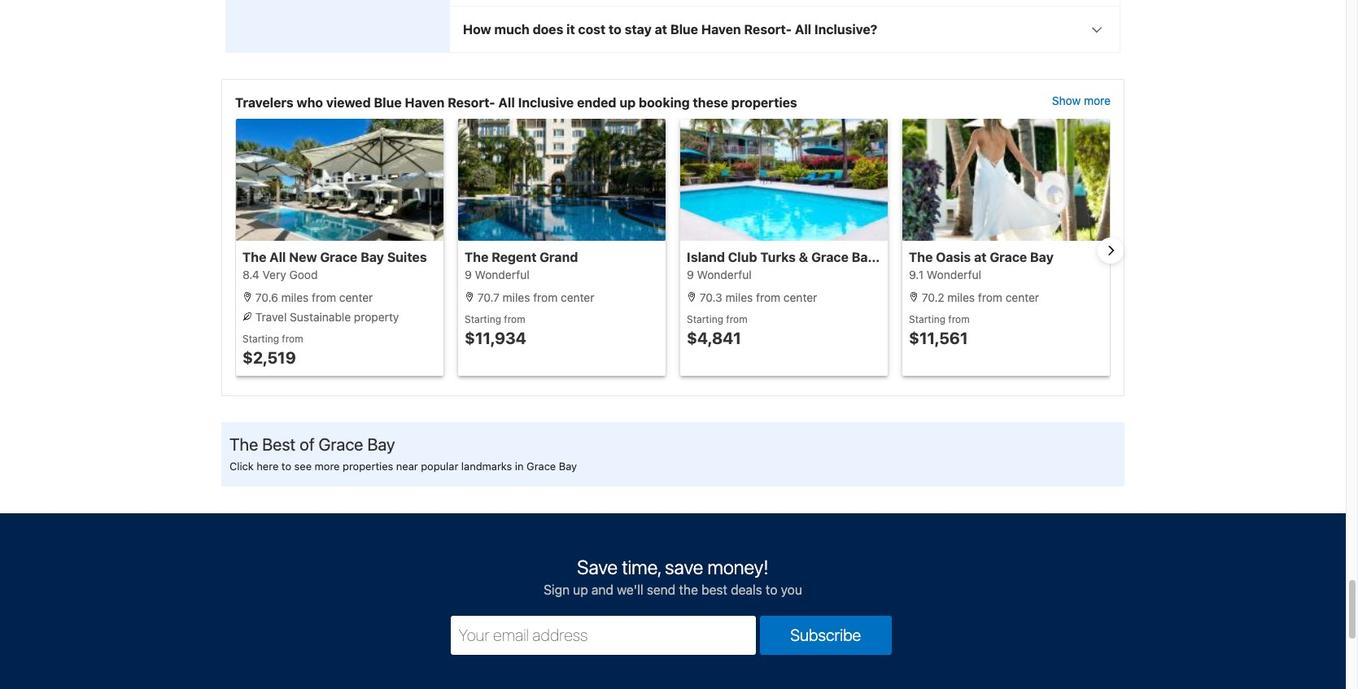Task type: describe. For each thing, give the bounding box(es) containing it.
of
[[300, 434, 315, 454]]

the oasis at grace bay 9.1 wonderful
[[909, 249, 1054, 281]]

bay for the best of grace bay
[[367, 434, 395, 454]]

here
[[257, 459, 279, 472]]

the
[[679, 582, 698, 597]]

$11,934
[[465, 328, 526, 347]]

much
[[494, 22, 530, 36]]

who
[[297, 95, 323, 109]]

in
[[515, 459, 524, 472]]

up inside 'save time, save money! sign up and we'll send the best deals to you'
[[573, 582, 588, 597]]

landmarks
[[461, 459, 512, 472]]

70.3 miles from center
[[697, 290, 817, 304]]

how
[[463, 22, 491, 36]]

from inside 'starting from $11,561'
[[948, 313, 970, 325]]

center for $4,841
[[784, 290, 817, 304]]

1 horizontal spatial properties
[[731, 95, 797, 109]]

the for the oasis at grace bay
[[909, 249, 933, 264]]

save time, save money! sign up and we'll send the best deals to you
[[544, 555, 802, 597]]

inclusive
[[518, 95, 574, 109]]

starting from $4,841
[[687, 313, 747, 347]]

bay inside the island club turks & grace bay place 9 wonderful
[[852, 249, 875, 264]]

viewed
[[326, 95, 371, 109]]

see
[[294, 459, 312, 472]]

sign
[[544, 582, 570, 597]]

show
[[1052, 93, 1081, 107]]

the for the all new grace bay suites
[[242, 249, 266, 264]]

best
[[701, 582, 727, 597]]

$2,519
[[242, 348, 296, 367]]

how much does it cost to stay at blue haven resort- all inclusive? button
[[450, 6, 1120, 52]]

the best of grace bay click here to see more properties near popular landmarks in grace bay
[[229, 434, 577, 472]]

properties inside the best of grace bay click here to see more properties near popular landmarks in grace bay
[[343, 459, 393, 472]]

70.2
[[922, 290, 944, 304]]

1 center from the left
[[339, 290, 373, 304]]

from inside starting from $4,841
[[726, 313, 747, 325]]

popular
[[421, 459, 458, 472]]

8.4 very
[[242, 267, 286, 281]]

suites
[[387, 249, 427, 264]]

and
[[591, 582, 614, 597]]

$4,841
[[687, 328, 741, 347]]

resort- inside "dropdown button"
[[744, 22, 792, 36]]

to inside 'save time, save money! sign up and we'll send the best deals to you'
[[766, 582, 777, 597]]

1 miles from the left
[[281, 290, 309, 304]]

you
[[781, 582, 802, 597]]

time,
[[622, 555, 661, 578]]

show more
[[1052, 93, 1111, 107]]

booking
[[639, 95, 690, 109]]

subscribe button
[[760, 616, 891, 655]]

save
[[577, 555, 618, 578]]

9 wonderful inside the island club turks & grace bay place 9 wonderful
[[687, 267, 752, 281]]

travelers
[[235, 95, 293, 109]]

subscribe
[[790, 625, 861, 644]]

9.1 wonderful
[[909, 267, 981, 281]]

starting from $2,519
[[242, 332, 303, 367]]

it
[[566, 22, 575, 36]]

inclusive?
[[814, 22, 877, 36]]

money!
[[707, 555, 769, 578]]

regent
[[492, 249, 537, 264]]

miles for $4,841
[[725, 290, 753, 304]]

island
[[687, 249, 725, 264]]

more inside the best of grace bay click here to see more properties near popular landmarks in grace bay
[[315, 459, 340, 472]]

does
[[533, 22, 563, 36]]

starting for $11,934
[[465, 313, 501, 325]]

starting for $4,841
[[687, 313, 723, 325]]

the for the regent grand
[[465, 249, 489, 264]]

at inside "the oasis at grace bay 9.1 wonderful"
[[974, 249, 987, 264]]

all inside "dropdown button"
[[795, 22, 811, 36]]

from down turks
[[756, 290, 780, 304]]

to inside "dropdown button"
[[609, 22, 622, 36]]

stay
[[625, 22, 652, 36]]

70.6 miles from center
[[252, 290, 373, 304]]



Task type: vqa. For each thing, say whether or not it's contained in the screenshot.


Task type: locate. For each thing, give the bounding box(es) containing it.
from up $11,934
[[504, 313, 525, 325]]

1 vertical spatial haven
[[405, 95, 445, 109]]

the inside the regent grand 9 wonderful
[[465, 249, 489, 264]]

0 horizontal spatial 9 wonderful
[[465, 267, 529, 281]]

bay right in
[[559, 459, 577, 472]]

the all new grace bay suites 8.4 very good
[[242, 249, 427, 281]]

4 center from the left
[[1005, 290, 1039, 304]]

deals
[[731, 582, 762, 597]]

island club turks & grace bay place 9 wonderful
[[687, 249, 913, 281]]

2 center from the left
[[561, 290, 594, 304]]

miles right the 70.7
[[503, 290, 530, 304]]

grace for the best of grace bay
[[319, 434, 363, 454]]

travelers who viewed blue haven resort- all inclusive ended up booking these properties
[[235, 95, 797, 109]]

the up '8.4 very'
[[242, 249, 266, 264]]

grace up 70.2 miles from center
[[990, 249, 1027, 264]]

miles for $11,561
[[947, 290, 975, 304]]

2 9 wonderful from the left
[[687, 267, 752, 281]]

from down the regent grand 9 wonderful
[[533, 290, 558, 304]]

grace right &
[[811, 249, 849, 264]]

0 horizontal spatial more
[[315, 459, 340, 472]]

starting up $2,519
[[242, 332, 279, 345]]

these
[[693, 95, 728, 109]]

0 horizontal spatial blue
[[374, 95, 402, 109]]

bay
[[361, 249, 384, 264], [852, 249, 875, 264], [1030, 249, 1054, 264], [367, 434, 395, 454], [559, 459, 577, 472]]

bay inside "the oasis at grace bay 9.1 wonderful"
[[1030, 249, 1054, 264]]

1 vertical spatial up
[[573, 582, 588, 597]]

up
[[620, 95, 636, 109], [573, 582, 588, 597]]

starting for $2,519
[[242, 332, 279, 345]]

3 center from the left
[[784, 290, 817, 304]]

haven inside "dropdown button"
[[701, 22, 741, 36]]

miles right 70.3
[[725, 290, 753, 304]]

grace right in
[[527, 459, 556, 472]]

to inside the best of grace bay click here to see more properties near popular landmarks in grace bay
[[281, 459, 291, 472]]

$11,561
[[909, 328, 968, 347]]

blue right stay on the left top
[[670, 22, 698, 36]]

up right ended
[[620, 95, 636, 109]]

resort-
[[744, 22, 792, 36], [448, 95, 495, 109]]

0 vertical spatial more
[[1084, 93, 1111, 107]]

new
[[289, 249, 317, 264]]

bay left suites
[[361, 249, 384, 264]]

center down grand
[[561, 290, 594, 304]]

travel
[[255, 310, 287, 323]]

1 vertical spatial resort-
[[448, 95, 495, 109]]

at inside "dropdown button"
[[655, 22, 667, 36]]

cost
[[578, 22, 606, 36]]

at right the oasis
[[974, 249, 987, 264]]

resort- down how
[[448, 95, 495, 109]]

bay left place
[[852, 249, 875, 264]]

we'll
[[617, 582, 643, 597]]

the for the best of grace bay
[[229, 434, 258, 454]]

haven
[[701, 22, 741, 36], [405, 95, 445, 109]]

properties left near
[[343, 459, 393, 472]]

miles down good
[[281, 290, 309, 304]]

&
[[799, 249, 808, 264]]

2 horizontal spatial all
[[795, 22, 811, 36]]

accordion control element
[[449, 0, 1120, 53]]

from up $2,519
[[282, 332, 303, 345]]

from
[[312, 290, 336, 304], [533, 290, 558, 304], [756, 290, 780, 304], [978, 290, 1002, 304], [504, 313, 525, 325], [726, 313, 747, 325], [948, 313, 970, 325], [282, 332, 303, 345]]

resort- left inclusive?
[[744, 22, 792, 36]]

70.6
[[255, 290, 278, 304]]

region
[[222, 118, 1124, 382]]

miles for $11,934
[[503, 290, 530, 304]]

2 vertical spatial to
[[766, 582, 777, 597]]

from up $11,561
[[948, 313, 970, 325]]

all left inclusive?
[[795, 22, 811, 36]]

from inside starting from $11,934
[[504, 313, 525, 325]]

the inside the best of grace bay click here to see more properties near popular landmarks in grace bay
[[229, 434, 258, 454]]

2 miles from the left
[[503, 290, 530, 304]]

bay inside the all new grace bay suites 8.4 very good
[[361, 249, 384, 264]]

grace inside the all new grace bay suites 8.4 very good
[[320, 249, 357, 264]]

1 horizontal spatial at
[[974, 249, 987, 264]]

starting
[[465, 313, 501, 325], [687, 313, 723, 325], [909, 313, 945, 325], [242, 332, 279, 345]]

all
[[795, 22, 811, 36], [498, 95, 515, 109], [269, 249, 286, 264]]

0 vertical spatial haven
[[701, 22, 741, 36]]

70.3
[[700, 290, 722, 304]]

grace for the oasis at grace bay
[[990, 249, 1027, 264]]

1 horizontal spatial up
[[620, 95, 636, 109]]

9 wonderful down island
[[687, 267, 752, 281]]

more right show
[[1084, 93, 1111, 107]]

grace right new
[[320, 249, 357, 264]]

1 vertical spatial blue
[[374, 95, 402, 109]]

to
[[609, 22, 622, 36], [281, 459, 291, 472], [766, 582, 777, 597]]

1 horizontal spatial resort-
[[744, 22, 792, 36]]

near
[[396, 459, 418, 472]]

all left inclusive
[[498, 95, 515, 109]]

1 vertical spatial at
[[974, 249, 987, 264]]

haven right viewed
[[405, 95, 445, 109]]

from down "the oasis at grace bay 9.1 wonderful" at the top
[[978, 290, 1002, 304]]

blue inside "dropdown button"
[[670, 22, 698, 36]]

center
[[339, 290, 373, 304], [561, 290, 594, 304], [784, 290, 817, 304], [1005, 290, 1039, 304]]

properties
[[731, 95, 797, 109], [343, 459, 393, 472]]

haven up these
[[701, 22, 741, 36]]

to left you
[[766, 582, 777, 597]]

from up $4,841
[[726, 313, 747, 325]]

bay right of at the left bottom
[[367, 434, 395, 454]]

0 vertical spatial blue
[[670, 22, 698, 36]]

property
[[354, 310, 399, 323]]

70.7
[[477, 290, 500, 304]]

1 vertical spatial more
[[315, 459, 340, 472]]

starting for $11,561
[[909, 313, 945, 325]]

Your email address email field
[[450, 616, 756, 655]]

1 vertical spatial all
[[498, 95, 515, 109]]

at right stay on the left top
[[655, 22, 667, 36]]

to left stay on the left top
[[609, 22, 622, 36]]

1 horizontal spatial haven
[[701, 22, 741, 36]]

starting from $11,934
[[465, 313, 526, 347]]

2 vertical spatial all
[[269, 249, 286, 264]]

properties right these
[[731, 95, 797, 109]]

good
[[289, 267, 318, 281]]

0 horizontal spatial properties
[[343, 459, 393, 472]]

1 horizontal spatial all
[[498, 95, 515, 109]]

club
[[728, 249, 757, 264]]

grace right of at the left bottom
[[319, 434, 363, 454]]

0 vertical spatial properties
[[731, 95, 797, 109]]

bay for the all new grace bay suites
[[361, 249, 384, 264]]

place
[[878, 249, 913, 264]]

region containing $11,934
[[222, 118, 1124, 382]]

3 miles from the left
[[725, 290, 753, 304]]

from up travel sustainable property
[[312, 290, 336, 304]]

9 wonderful up the 70.7
[[465, 267, 529, 281]]

0 vertical spatial resort-
[[744, 22, 792, 36]]

click
[[229, 459, 254, 472]]

center for $11,934
[[561, 290, 594, 304]]

4 miles from the left
[[947, 290, 975, 304]]

9 wonderful
[[465, 267, 529, 281], [687, 267, 752, 281]]

how much does it cost to stay at blue haven resort- all inclusive?
[[463, 22, 877, 36]]

from inside the 'starting from $2,519'
[[282, 332, 303, 345]]

turks
[[760, 249, 796, 264]]

0 vertical spatial at
[[655, 22, 667, 36]]

0 horizontal spatial up
[[573, 582, 588, 597]]

more right see
[[315, 459, 340, 472]]

grace for the all new grace bay suites
[[320, 249, 357, 264]]

the regent grand 9 wonderful
[[465, 249, 578, 281]]

starting inside the 'starting from $2,519'
[[242, 332, 279, 345]]

grace inside the island club turks & grace bay place 9 wonderful
[[811, 249, 849, 264]]

starting up $11,561
[[909, 313, 945, 325]]

sustainable
[[290, 310, 351, 323]]

center down "the oasis at grace bay 9.1 wonderful" at the top
[[1005, 290, 1039, 304]]

1 vertical spatial properties
[[343, 459, 393, 472]]

the up the 9.1 wonderful
[[909, 249, 933, 264]]

1 vertical spatial to
[[281, 459, 291, 472]]

miles
[[281, 290, 309, 304], [503, 290, 530, 304], [725, 290, 753, 304], [947, 290, 975, 304]]

more
[[1084, 93, 1111, 107], [315, 459, 340, 472]]

travel sustainable property
[[252, 310, 399, 323]]

center for $11,561
[[1005, 290, 1039, 304]]

save
[[665, 555, 703, 578]]

best
[[262, 434, 296, 454]]

0 vertical spatial up
[[620, 95, 636, 109]]

the up "click"
[[229, 434, 258, 454]]

center up property
[[339, 290, 373, 304]]

1 horizontal spatial blue
[[670, 22, 698, 36]]

0 horizontal spatial resort-
[[448, 95, 495, 109]]

starting up $4,841
[[687, 313, 723, 325]]

0 vertical spatial to
[[609, 22, 622, 36]]

70.7 miles from center
[[474, 290, 594, 304]]

grand
[[540, 249, 578, 264]]

miles down the 9.1 wonderful
[[947, 290, 975, 304]]

starting up $11,934
[[465, 313, 501, 325]]

to left see
[[281, 459, 291, 472]]

1 horizontal spatial more
[[1084, 93, 1111, 107]]

0 horizontal spatial haven
[[405, 95, 445, 109]]

2 horizontal spatial to
[[766, 582, 777, 597]]

oasis
[[936, 249, 971, 264]]

show more link
[[1052, 92, 1111, 112]]

bay for the oasis at grace bay
[[1030, 249, 1054, 264]]

starting from $11,561
[[909, 313, 970, 347]]

send
[[647, 582, 676, 597]]

blue right viewed
[[374, 95, 402, 109]]

starting inside 'starting from $11,561'
[[909, 313, 945, 325]]

1 9 wonderful from the left
[[465, 267, 529, 281]]

0 horizontal spatial at
[[655, 22, 667, 36]]

starting inside starting from $4,841
[[687, 313, 723, 325]]

blue
[[670, 22, 698, 36], [374, 95, 402, 109]]

the
[[242, 249, 266, 264], [465, 249, 489, 264], [909, 249, 933, 264], [229, 434, 258, 454]]

the inside the all new grace bay suites 8.4 very good
[[242, 249, 266, 264]]

up left and
[[573, 582, 588, 597]]

grace inside "the oasis at grace bay 9.1 wonderful"
[[990, 249, 1027, 264]]

all up '8.4 very'
[[269, 249, 286, 264]]

0 horizontal spatial all
[[269, 249, 286, 264]]

0 vertical spatial all
[[795, 22, 811, 36]]

at
[[655, 22, 667, 36], [974, 249, 987, 264]]

the inside "the oasis at grace bay 9.1 wonderful"
[[909, 249, 933, 264]]

the left regent
[[465, 249, 489, 264]]

1 horizontal spatial 9 wonderful
[[687, 267, 752, 281]]

starting inside starting from $11,934
[[465, 313, 501, 325]]

ended
[[577, 95, 616, 109]]

all inside the all new grace bay suites 8.4 very good
[[269, 249, 286, 264]]

grace
[[320, 249, 357, 264], [811, 249, 849, 264], [990, 249, 1027, 264], [319, 434, 363, 454], [527, 459, 556, 472]]

70.2 miles from center
[[919, 290, 1039, 304]]

9 wonderful inside the regent grand 9 wonderful
[[465, 267, 529, 281]]

1 horizontal spatial to
[[609, 22, 622, 36]]

bay up 70.2 miles from center
[[1030, 249, 1054, 264]]

0 horizontal spatial to
[[281, 459, 291, 472]]

center down the island club turks & grace bay place 9 wonderful
[[784, 290, 817, 304]]



